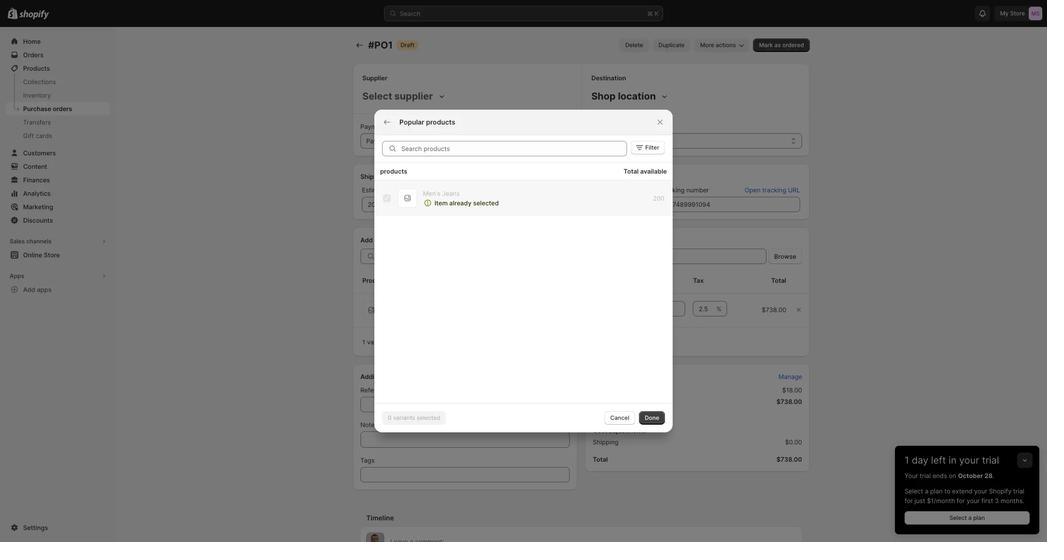 Task type: vqa. For each thing, say whether or not it's contained in the screenshot.
channels
yes



Task type: locate. For each thing, give the bounding box(es) containing it.
0 vertical spatial trial
[[983, 455, 1000, 467]]

2 horizontal spatial trial
[[1014, 488, 1025, 495]]

mark as ordered button
[[754, 39, 810, 52]]

1 vertical spatial to
[[945, 488, 951, 495]]

payment left terms
[[361, 123, 386, 130]]

payment terms (optional)
[[361, 123, 435, 130]]

trial up months. at the right
[[1014, 488, 1025, 495]]

0 vertical spatial select
[[905, 488, 924, 495]]

1 horizontal spatial 1
[[905, 455, 910, 467]]

0 vertical spatial add
[[361, 236, 373, 244]]

inventory
[[23, 91, 51, 99]]

1 horizontal spatial plan
[[974, 515, 985, 522]]

as
[[775, 41, 781, 49]]

products for add products
[[374, 236, 402, 244]]

add apps button
[[6, 283, 110, 297]]

1 horizontal spatial to
[[945, 488, 951, 495]]

channels
[[26, 238, 52, 245]]

0 vertical spatial products
[[426, 118, 456, 126]]

products
[[23, 65, 50, 72], [363, 277, 390, 285]]

products down add products
[[363, 277, 390, 285]]

arrival
[[393, 186, 411, 194]]

1 horizontal spatial select
[[950, 515, 967, 522]]

select inside select a plan to extend your shopify trial for just $1/month for your first 3 months.
[[905, 488, 924, 495]]

select up just
[[905, 488, 924, 495]]

discounts link
[[6, 214, 110, 227]]

items
[[602, 410, 618, 417]]

mark as ordered
[[759, 41, 804, 49]]

sales channels button
[[6, 235, 110, 248]]

orders
[[53, 105, 72, 113]]

for down extend
[[957, 497, 965, 505]]

number right tracking
[[687, 186, 709, 194]]

plan up $1/month
[[931, 488, 943, 495]]

1 horizontal spatial number
[[687, 186, 709, 194]]

0 vertical spatial plan
[[931, 488, 943, 495]]

trial inside select a plan to extend your shopify trial for just $1/month for your first 3 months.
[[1014, 488, 1025, 495]]

a inside select a plan to extend your shopify trial for just $1/month for your first 3 months.
[[925, 488, 929, 495]]

your trial ends on october 28 .
[[905, 472, 995, 480]]

0 vertical spatial 1
[[363, 338, 365, 346]]

total available
[[624, 168, 667, 175]]

select down select a plan to extend your shopify trial for just $1/month for your first 3 months. at the bottom right of page
[[950, 515, 967, 522]]

0 horizontal spatial number
[[392, 387, 415, 394]]

timeline
[[366, 514, 394, 522]]

0 vertical spatial your
[[960, 455, 980, 467]]

select a plan
[[950, 515, 985, 522]]

sales
[[10, 238, 25, 245]]

⌘
[[648, 10, 653, 17]]

details
[[391, 173, 411, 181], [393, 373, 413, 381]]

1
[[363, 338, 365, 346], [905, 455, 910, 467]]

a for select a plan to extend your shopify trial for just $1/month for your first 3 months.
[[925, 488, 929, 495]]

1 inside dropdown button
[[905, 455, 910, 467]]

total down shipping
[[593, 456, 608, 464]]

0 horizontal spatial total
[[593, 456, 608, 464]]

payment down terms
[[366, 137, 392, 145]]

0 vertical spatial details
[[391, 173, 411, 181]]

a up just
[[925, 488, 929, 495]]

0 horizontal spatial trial
[[920, 472, 931, 480]]

a
[[925, 488, 929, 495], [969, 515, 972, 522]]

your
[[905, 472, 918, 480]]

total down browse
[[772, 277, 787, 285]]

men's jeans
[[423, 190, 460, 197]]

number for tracking number
[[687, 186, 709, 194]]

payment on receipt
[[366, 137, 424, 145]]

popular products
[[400, 118, 456, 126]]

details for additional details
[[393, 373, 413, 381]]

0 horizontal spatial to
[[377, 421, 383, 429]]

for
[[905, 497, 913, 505], [957, 497, 965, 505]]

1 horizontal spatial trial
[[983, 455, 1000, 467]]

payment
[[361, 123, 386, 130], [366, 137, 392, 145]]

on
[[394, 137, 401, 145], [389, 338, 397, 346], [949, 472, 957, 480]]

1 vertical spatial payment
[[366, 137, 392, 145]]

0 horizontal spatial add
[[23, 286, 35, 294]]

1 left variant
[[363, 338, 365, 346]]

1 vertical spatial details
[[393, 373, 413, 381]]

2 vertical spatial your
[[967, 497, 980, 505]]

estimated arrival
[[362, 186, 411, 194]]

1 horizontal spatial a
[[969, 515, 972, 522]]

a down select a plan to extend your shopify trial for just $1/month for your first 3 months. at the bottom right of page
[[969, 515, 972, 522]]

0 horizontal spatial 1
[[363, 338, 365, 346]]

2 vertical spatial on
[[949, 472, 957, 480]]

popular products dialog
[[0, 110, 1048, 433]]

1 vertical spatial number
[[392, 387, 415, 394]]

0 vertical spatial number
[[687, 186, 709, 194]]

1 vertical spatial on
[[389, 338, 397, 346]]

200
[[653, 195, 665, 202]]

apps
[[10, 272, 24, 280]]

manage button
[[773, 370, 808, 384]]

browse button
[[769, 249, 803, 264]]

0 vertical spatial total
[[624, 168, 639, 175]]

1 variant on purchase order
[[363, 338, 443, 346]]

Leave a comment... text field
[[391, 537, 797, 543]]

2 vertical spatial $738.00
[[777, 456, 803, 464]]

0 horizontal spatial plan
[[931, 488, 943, 495]]

cards
[[36, 132, 52, 140]]

number
[[687, 186, 709, 194], [392, 387, 415, 394]]

products up the collections
[[23, 65, 50, 72]]

plan inside select a plan to extend your shopify trial for just $1/month for your first 3 months.
[[931, 488, 943, 495]]

1 vertical spatial total
[[772, 277, 787, 285]]

1 horizontal spatial add
[[361, 236, 373, 244]]

0 vertical spatial $738.00
[[762, 306, 787, 314]]

your left first
[[967, 497, 980, 505]]

1 horizontal spatial total
[[624, 168, 639, 175]]

ends
[[933, 472, 948, 480]]

(usd)
[[621, 137, 639, 145]]

a for select a plan
[[969, 515, 972, 522]]

3
[[995, 497, 999, 505]]

0 horizontal spatial for
[[905, 497, 913, 505]]

to
[[377, 421, 383, 429], [945, 488, 951, 495]]

1 horizontal spatial products
[[363, 277, 390, 285]]

first
[[982, 497, 994, 505]]

note
[[361, 421, 375, 429]]

trial
[[983, 455, 1000, 467], [920, 472, 931, 480], [1014, 488, 1025, 495]]

variant
[[367, 338, 387, 346]]

on right variant
[[389, 338, 397, 346]]

your up first
[[975, 488, 988, 495]]

purchase
[[398, 338, 426, 346]]

on down payment terms (optional)
[[394, 137, 401, 145]]

1 left day
[[905, 455, 910, 467]]

1 vertical spatial add
[[23, 286, 35, 294]]

to right note
[[377, 421, 383, 429]]

add inside button
[[23, 286, 35, 294]]

0 vertical spatial payment
[[361, 123, 386, 130]]

1 vertical spatial a
[[969, 515, 972, 522]]

duplicate
[[659, 41, 685, 49]]

total left available at the right top of page
[[624, 168, 639, 175]]

1 vertical spatial plan
[[974, 515, 985, 522]]

0 horizontal spatial a
[[925, 488, 929, 495]]

0 horizontal spatial products
[[23, 65, 50, 72]]

1 for 1 variant on purchase order
[[363, 338, 365, 346]]

select for select a plan
[[950, 515, 967, 522]]

0 vertical spatial products
[[23, 65, 50, 72]]

2 vertical spatial products
[[374, 236, 402, 244]]

reference number
[[361, 387, 415, 394]]

available
[[641, 168, 667, 175]]

to up $1/month
[[945, 488, 951, 495]]

2 vertical spatial trial
[[1014, 488, 1025, 495]]

2 vertical spatial total
[[593, 456, 608, 464]]

add
[[361, 236, 373, 244], [23, 286, 35, 294]]

ordered
[[783, 41, 804, 49]]

trial up the 28
[[983, 455, 1000, 467]]

number for reference number
[[392, 387, 415, 394]]

1 vertical spatial 1
[[905, 455, 910, 467]]

details up reference number
[[393, 373, 413, 381]]

plan down first
[[974, 515, 985, 522]]

number down the 'additional details'
[[392, 387, 415, 394]]

your up the october
[[960, 455, 980, 467]]

details up arrival
[[391, 173, 411, 181]]

1 vertical spatial select
[[950, 515, 967, 522]]

purchase
[[23, 105, 51, 113]]

1 vertical spatial $738.00
[[777, 398, 803, 406]]

0 vertical spatial on
[[394, 137, 401, 145]]

1 horizontal spatial for
[[957, 497, 965, 505]]

item
[[435, 199, 448, 207]]

(optional)
[[407, 123, 435, 130]]

on right the 'ends'
[[949, 472, 957, 480]]

for left just
[[905, 497, 913, 505]]

0 horizontal spatial select
[[905, 488, 924, 495]]

plan
[[931, 488, 943, 495], [974, 515, 985, 522]]

additional details
[[361, 373, 413, 381]]

0 vertical spatial a
[[925, 488, 929, 495]]

tracking
[[763, 186, 787, 194]]

left
[[932, 455, 946, 467]]

gift
[[23, 132, 34, 140]]

total
[[624, 168, 639, 175], [772, 277, 787, 285], [593, 456, 608, 464]]

trial right your
[[920, 472, 931, 480]]

tracking number
[[660, 186, 709, 194]]

cancel button
[[605, 412, 635, 425]]



Task type: describe. For each thing, give the bounding box(es) containing it.
october
[[958, 472, 984, 480]]

reference
[[361, 387, 391, 394]]

manage
[[779, 373, 803, 381]]

selected
[[473, 199, 499, 207]]

payment for payment terms (optional)
[[361, 123, 386, 130]]

additional
[[361, 373, 391, 381]]

details for shipment details
[[391, 173, 411, 181]]

duplicate link
[[653, 39, 691, 52]]

subtotal
[[593, 398, 619, 406]]

in
[[949, 455, 957, 467]]

select for select a plan to extend your shopify trial for just $1/month for your first 3 months.
[[905, 488, 924, 495]]

$1/month
[[927, 497, 955, 505]]

tax
[[693, 277, 704, 285]]

months.
[[1001, 497, 1025, 505]]

add for add apps
[[23, 286, 35, 294]]

cost
[[593, 427, 607, 435]]

add products
[[361, 236, 402, 244]]

settings
[[23, 524, 48, 532]]

discounts
[[23, 217, 53, 224]]

supplier
[[363, 74, 388, 82]]

1 day left in your trial button
[[895, 446, 1040, 467]]

#po1
[[368, 39, 393, 51]]

open
[[745, 186, 761, 194]]

purchase orders link
[[6, 102, 110, 116]]

on inside 1 day left in your trial element
[[949, 472, 957, 480]]

dollars
[[600, 137, 619, 145]]

shopify
[[990, 488, 1012, 495]]

search
[[400, 10, 421, 17]]

shipment details
[[361, 173, 411, 181]]

tracking
[[660, 186, 685, 194]]

inventory link
[[6, 89, 110, 102]]

apps button
[[6, 270, 110, 283]]

just
[[915, 497, 926, 505]]

done
[[645, 415, 660, 422]]

2 for from the left
[[957, 497, 965, 505]]

products for popular products
[[426, 118, 456, 126]]

order
[[427, 338, 443, 346]]

settings link
[[6, 521, 110, 535]]

1 for from the left
[[905, 497, 913, 505]]

avatar with initials b n image
[[366, 533, 385, 543]]

trial inside dropdown button
[[983, 455, 1000, 467]]

estimated
[[362, 186, 392, 194]]

$18.00
[[783, 387, 803, 394]]

home link
[[6, 35, 110, 48]]

done button
[[639, 412, 665, 425]]

delete
[[626, 41, 643, 49]]

select a plan link
[[905, 512, 1030, 525]]

purchase orders
[[23, 105, 72, 113]]

adjustments
[[609, 427, 647, 435]]

gift cards link
[[6, 129, 110, 143]]

2 horizontal spatial total
[[772, 277, 787, 285]]

k
[[655, 10, 659, 17]]

products link
[[6, 62, 110, 75]]

browse
[[775, 253, 797, 260]]

terms
[[388, 123, 405, 130]]

1 vertical spatial trial
[[920, 472, 931, 480]]

men's
[[423, 190, 441, 197]]

$738.00 for total
[[777, 456, 803, 464]]

1 day left in your trial element
[[895, 471, 1040, 535]]

$738.00 for subtotal
[[777, 398, 803, 406]]

0 vertical spatial to
[[377, 421, 383, 429]]

12 items
[[593, 410, 618, 417]]

open tracking url
[[745, 186, 801, 194]]

plan for select a plan
[[974, 515, 985, 522]]

us
[[589, 137, 598, 145]]

apps
[[37, 286, 52, 294]]

your inside 1 day left in your trial dropdown button
[[960, 455, 980, 467]]

gift cards
[[23, 132, 52, 140]]

1 vertical spatial products
[[380, 168, 408, 175]]

1 vertical spatial your
[[975, 488, 988, 495]]

tags
[[361, 457, 375, 465]]

receipt
[[403, 137, 424, 145]]

cost adjustments
[[593, 427, 647, 435]]

mark
[[759, 41, 773, 49]]

open tracking url link
[[739, 183, 806, 197]]

collections
[[23, 78, 56, 86]]

home
[[23, 38, 41, 45]]

day
[[912, 455, 929, 467]]

add for add products
[[361, 236, 373, 244]]

filter
[[646, 144, 660, 151]]

delete button
[[620, 39, 649, 52]]

shopify image
[[19, 10, 49, 20]]

us dollars (usd)
[[589, 137, 639, 145]]

add apps
[[23, 286, 52, 294]]

supplier
[[384, 421, 408, 429]]

1 for 1 day left in your trial
[[905, 455, 910, 467]]

already
[[450, 199, 472, 207]]

jeans
[[442, 190, 460, 197]]

select a plan to extend your shopify trial for just $1/month for your first 3 months.
[[905, 488, 1025, 505]]

28
[[985, 472, 993, 480]]

item already selected
[[435, 199, 499, 207]]

1 vertical spatial products
[[363, 277, 390, 285]]

plan for select a plan to extend your shopify trial for just $1/month for your first 3 months.
[[931, 488, 943, 495]]

.
[[993, 472, 995, 480]]

to inside select a plan to extend your shopify trial for just $1/month for your first 3 months.
[[945, 488, 951, 495]]

Search products text field
[[402, 141, 627, 156]]

total inside popular products dialog
[[624, 168, 639, 175]]

shipping
[[593, 439, 619, 446]]

transfers link
[[6, 116, 110, 129]]

payment for payment on receipt
[[366, 137, 392, 145]]



